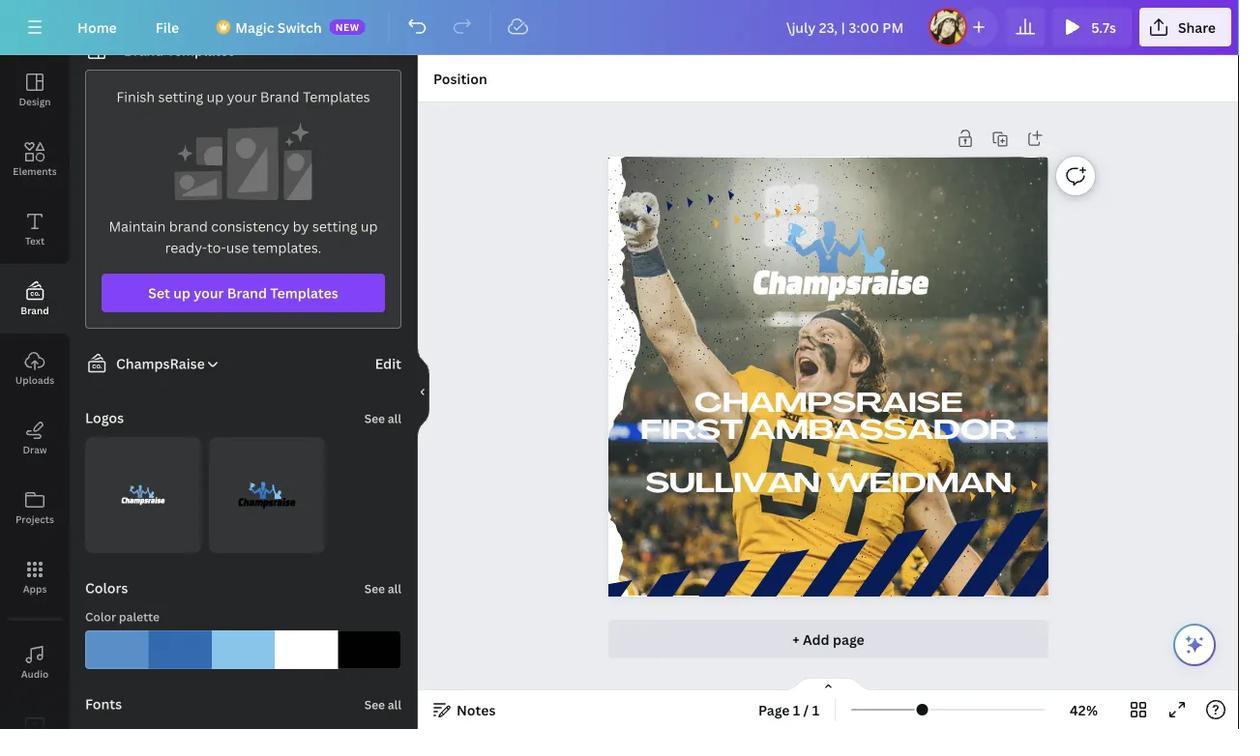 Task type: vqa. For each thing, say whether or not it's contained in the screenshot.
Draw
yes



Task type: locate. For each thing, give the bounding box(es) containing it.
share button
[[1139, 8, 1231, 46]]

0 horizontal spatial 1
[[793, 701, 800, 719]]

hide image
[[417, 346, 430, 439]]

1 horizontal spatial 1
[[812, 701, 819, 719]]

templates
[[167, 41, 235, 59], [303, 88, 370, 106], [270, 284, 338, 302]]

1 vertical spatial up
[[361, 217, 378, 236]]

see all button
[[362, 399, 403, 437], [362, 569, 403, 608], [362, 685, 403, 724]]

1 right /
[[812, 701, 819, 719]]

2 vertical spatial templates
[[270, 284, 338, 302]]

2 vertical spatial all
[[388, 697, 401, 713]]

1 see all from the top
[[364, 411, 401, 427]]

by
[[293, 217, 309, 236]]

2 all from the top
[[388, 581, 401, 597]]

page
[[833, 630, 865, 649]]

position
[[433, 69, 487, 88]]

brand up the uploads button
[[21, 304, 49, 317]]

3 see from the top
[[364, 697, 385, 713]]

magic switch
[[235, 18, 322, 36]]

elements
[[13, 164, 57, 178]]

brand inside brand button
[[21, 304, 49, 317]]

switch
[[277, 18, 322, 36]]

set up your brand templates
[[148, 284, 338, 302]]

2 vertical spatial up
[[173, 284, 190, 302]]

audio
[[21, 667, 49, 681]]

templates.
[[252, 238, 321, 257]]

draw button
[[0, 403, 70, 473]]

0 vertical spatial up
[[207, 88, 224, 106]]

templates down file
[[167, 41, 235, 59]]

0 vertical spatial see all button
[[362, 399, 403, 437]]

brand
[[169, 217, 208, 236]]

to-
[[207, 238, 226, 257]]

up inside button
[[173, 284, 190, 302]]

1 see all button from the top
[[362, 399, 403, 437]]

brand down use
[[227, 284, 267, 302]]

set up your brand templates button
[[102, 274, 385, 312]]

0 horizontal spatial up
[[173, 284, 190, 302]]

+ add page button
[[608, 620, 1049, 659]]

projects
[[15, 513, 54, 526]]

up right set
[[173, 284, 190, 302]]

templates down new
[[303, 88, 370, 106]]

setting
[[158, 88, 203, 106], [312, 217, 357, 236]]

your
[[227, 88, 257, 106], [194, 284, 224, 302]]

position button
[[426, 63, 495, 94]]

1 horizontal spatial up
[[207, 88, 224, 106]]

1 vertical spatial see
[[364, 581, 385, 597]]

2 see all from the top
[[364, 581, 401, 597]]

2 1 from the left
[[812, 701, 819, 719]]

home link
[[62, 8, 132, 46]]

1 all from the top
[[388, 411, 401, 427]]

2 vertical spatial see
[[364, 697, 385, 713]]

maintain brand consistency by setting up ready-to-use templates.
[[109, 217, 378, 257]]

2 vertical spatial see all button
[[362, 685, 403, 724]]

1 see from the top
[[364, 411, 385, 427]]

2 see from the top
[[364, 581, 385, 597]]

3 see all from the top
[[364, 697, 401, 713]]

see
[[364, 411, 385, 427], [364, 581, 385, 597], [364, 697, 385, 713]]

color palette
[[85, 609, 160, 625]]

see all button for logos
[[362, 399, 403, 437]]

brand down magic switch
[[260, 88, 300, 106]]

finish setting up your brand templates
[[116, 88, 370, 106]]

2 see all button from the top
[[362, 569, 403, 608]]

5.7s button
[[1053, 8, 1132, 46]]

setting inside maintain brand consistency by setting up ready-to-use templates.
[[312, 217, 357, 236]]

sullivan
[[645, 472, 820, 499]]

brand inside set up your brand templates button
[[227, 284, 267, 302]]

0 vertical spatial templates
[[167, 41, 235, 59]]

palette
[[119, 609, 160, 625]]

see all for colors
[[364, 581, 401, 597]]

0 vertical spatial setting
[[158, 88, 203, 106]]

2 vertical spatial see all
[[364, 697, 401, 713]]

+
[[793, 630, 800, 649]]

setting right finish
[[158, 88, 203, 106]]

champsraise button
[[77, 352, 220, 375]]

1 vertical spatial all
[[388, 581, 401, 597]]

projects button
[[0, 473, 70, 543]]

1 vertical spatial setting
[[312, 217, 357, 236]]

see all
[[364, 411, 401, 427], [364, 581, 401, 597], [364, 697, 401, 713]]

Design title text field
[[771, 8, 921, 46]]

your inside button
[[194, 284, 224, 302]]

see for logos
[[364, 411, 385, 427]]

up down brand templates
[[207, 88, 224, 106]]

0 vertical spatial all
[[388, 411, 401, 427]]

home
[[77, 18, 117, 36]]

0 vertical spatial your
[[227, 88, 257, 106]]

1 vertical spatial see all
[[364, 581, 401, 597]]

brand templates
[[124, 41, 235, 59]]

setting right by
[[312, 217, 357, 236]]

1
[[793, 701, 800, 719], [812, 701, 819, 719]]

up inside maintain brand consistency by setting up ready-to-use templates.
[[361, 217, 378, 236]]

0 vertical spatial see
[[364, 411, 385, 427]]

1 horizontal spatial setting
[[312, 217, 357, 236]]

3 all from the top
[[388, 697, 401, 713]]

templates down 'templates.'
[[270, 284, 338, 302]]

1 left /
[[793, 701, 800, 719]]

3 see all button from the top
[[362, 685, 403, 724]]

0 vertical spatial see all
[[364, 411, 401, 427]]

consistency
[[211, 217, 289, 236]]

up
[[207, 88, 224, 106], [361, 217, 378, 236], [173, 284, 190, 302]]

2 horizontal spatial up
[[361, 217, 378, 236]]

up right by
[[361, 217, 378, 236]]

text button
[[0, 194, 70, 264]]

finish
[[116, 88, 155, 106]]

0 horizontal spatial your
[[194, 284, 224, 302]]

notes
[[457, 701, 496, 719]]

see all for fonts
[[364, 697, 401, 713]]

page 1 / 1
[[758, 701, 819, 719]]

brand
[[124, 41, 164, 59], [260, 88, 300, 106], [227, 284, 267, 302], [21, 304, 49, 317]]

1 vertical spatial see all button
[[362, 569, 403, 608]]

1 vertical spatial your
[[194, 284, 224, 302]]

all
[[388, 411, 401, 427], [388, 581, 401, 597], [388, 697, 401, 713]]

1 vertical spatial templates
[[303, 88, 370, 106]]

file
[[156, 18, 179, 36]]

weidman
[[827, 472, 1012, 499]]

fonts
[[85, 695, 122, 713]]

your down to-
[[194, 284, 224, 302]]

apps button
[[0, 543, 70, 612]]

your down magic
[[227, 88, 257, 106]]

show pages image
[[782, 677, 875, 693]]



Task type: describe. For each thing, give the bounding box(es) containing it.
brand down file
[[124, 41, 164, 59]]

see for colors
[[364, 581, 385, 597]]

uploads button
[[0, 334, 70, 403]]

brand button
[[0, 264, 70, 334]]

ready-
[[165, 238, 207, 257]]

draw
[[23, 443, 47, 456]]

+ add page
[[793, 630, 865, 649]]

42% button
[[1053, 695, 1115, 726]]

edit
[[375, 355, 401, 373]]

use
[[226, 238, 249, 257]]

0 horizontal spatial setting
[[158, 88, 203, 106]]

see for fonts
[[364, 697, 385, 713]]

all for logos
[[388, 411, 401, 427]]

set
[[148, 284, 170, 302]]

audio button
[[0, 628, 70, 697]]

maintain
[[109, 217, 166, 236]]

text
[[25, 234, 45, 247]]

1 horizontal spatial your
[[227, 88, 257, 106]]

color
[[85, 609, 116, 625]]

sullivan weidman
[[645, 472, 1012, 499]]

canva assistant image
[[1183, 634, 1206, 657]]

page
[[758, 701, 790, 719]]

logos
[[85, 409, 124, 427]]

all for fonts
[[388, 697, 401, 713]]

file button
[[140, 8, 195, 46]]

see all button for colors
[[362, 569, 403, 608]]

42%
[[1070, 701, 1098, 719]]

champsraise first ambassador
[[641, 392, 1016, 446]]

see all for logos
[[364, 411, 401, 427]]

add
[[803, 630, 830, 649]]

all for colors
[[388, 581, 401, 597]]

side panel tab list
[[0, 55, 70, 729]]

first
[[641, 418, 743, 446]]

champsraise
[[694, 392, 963, 419]]

elements button
[[0, 125, 70, 194]]

ambassador
[[750, 418, 1016, 446]]

templates inside button
[[270, 284, 338, 302]]

5.7s
[[1091, 18, 1116, 36]]

edit button
[[375, 353, 401, 374]]

magic
[[235, 18, 274, 36]]

apps
[[23, 582, 47, 595]]

see all button for fonts
[[362, 685, 403, 724]]

/
[[803, 701, 809, 719]]

share
[[1178, 18, 1216, 36]]

design button
[[0, 55, 70, 125]]

uploads
[[15, 373, 54, 386]]

main menu bar
[[0, 0, 1239, 55]]

colors
[[85, 579, 128, 597]]

champsraise
[[116, 355, 205, 373]]

1 1 from the left
[[793, 701, 800, 719]]

new
[[335, 20, 360, 33]]

notes button
[[426, 695, 503, 726]]

design
[[19, 95, 51, 108]]



